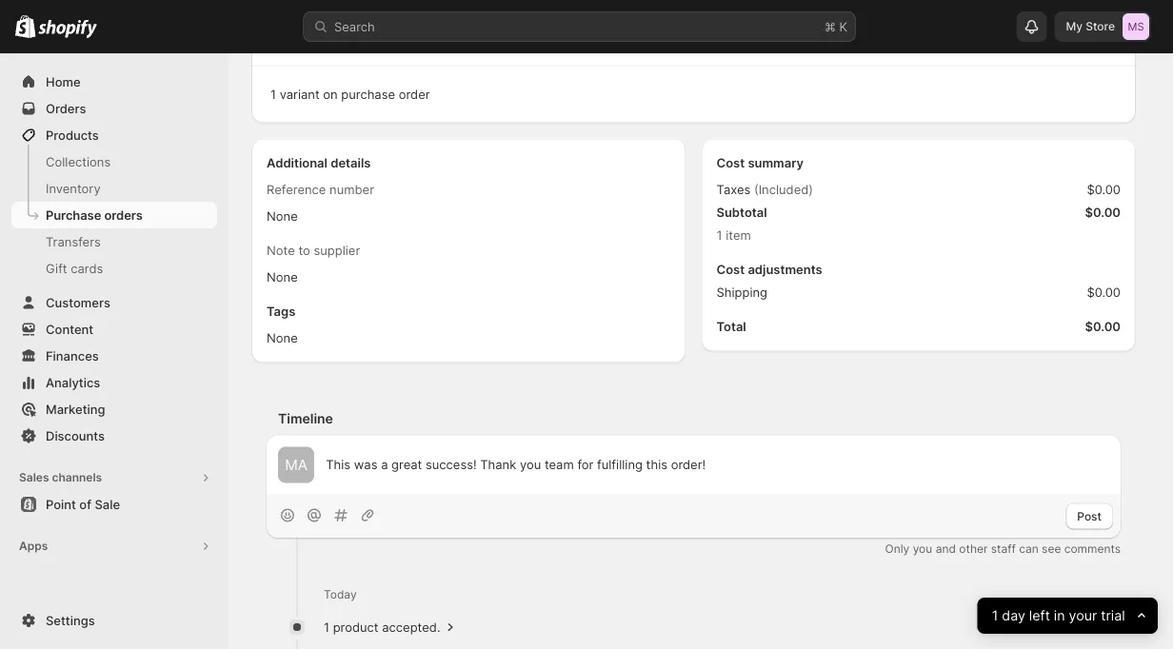 Task type: describe. For each thing, give the bounding box(es) containing it.
home
[[46, 74, 81, 89]]

$0.00 for total
[[1085, 320, 1121, 335]]

finances
[[46, 349, 99, 363]]

home link
[[11, 69, 217, 95]]

1 for 1 product accepted.
[[324, 621, 330, 636]]

1 for 1 item
[[717, 229, 723, 243]]

this was a great success! thank you team for fulfilling this order!
[[326, 458, 706, 473]]

gift cards link
[[11, 255, 217, 282]]

orders
[[46, 101, 86, 116]]

inventory
[[46, 181, 101, 196]]

your
[[1069, 608, 1098, 624]]

purchase orders link
[[11, 202, 217, 229]]

sales
[[19, 471, 49, 485]]

to
[[299, 244, 310, 259]]

10:02 am
[[1070, 621, 1121, 635]]

1 horizontal spatial you
[[913, 543, 933, 557]]

cost for cost adjustments
[[717, 263, 745, 278]]

3 none from the top
[[267, 331, 298, 346]]

cost for cost summary
[[717, 156, 745, 171]]

team
[[545, 458, 574, 473]]

sales channels button
[[11, 465, 217, 491]]

10:02
[[1070, 621, 1100, 635]]

of
[[79, 497, 91, 512]]

reference number
[[267, 183, 374, 198]]

gift cards
[[46, 261, 103, 276]]

note to supplier
[[267, 244, 360, 259]]

1 item
[[717, 229, 751, 243]]

⌘ k
[[825, 19, 848, 34]]

products
[[46, 128, 99, 142]]

transfers
[[46, 234, 101, 249]]

1 day left in your trial
[[992, 608, 1126, 624]]

analytics
[[46, 375, 100, 390]]

content
[[46, 322, 94, 337]]

order
[[399, 88, 430, 102]]

cost adjustments
[[717, 263, 823, 278]]

product
[[333, 621, 379, 636]]

note
[[267, 244, 295, 259]]

collections
[[46, 154, 111, 169]]

accepted.
[[382, 621, 441, 636]]

Leave a comment... text field
[[326, 456, 1110, 475]]

finances link
[[11, 343, 217, 370]]

none for note
[[267, 271, 298, 285]]

tags
[[267, 305, 296, 320]]

order!
[[671, 458, 706, 473]]

1 day left in your trial button
[[978, 598, 1158, 634]]

gift
[[46, 261, 67, 276]]

0 horizontal spatial shopify image
[[15, 15, 35, 38]]

apps button
[[11, 533, 217, 560]]

today
[[324, 589, 357, 603]]

see
[[1042, 543, 1061, 557]]

marketing
[[46, 402, 105, 417]]

trial
[[1102, 608, 1126, 624]]

variant
[[280, 88, 320, 102]]

my store image
[[1123, 13, 1150, 40]]

subtotal
[[717, 206, 767, 221]]

my
[[1066, 20, 1083, 33]]

customers link
[[11, 290, 217, 316]]

this
[[326, 458, 351, 473]]

analytics link
[[11, 370, 217, 396]]

purchase
[[46, 208, 101, 222]]

and
[[936, 543, 956, 557]]

left
[[1030, 608, 1051, 624]]

thank
[[480, 458, 517, 473]]

apps
[[19, 540, 48, 553]]

1 horizontal spatial shopify image
[[38, 19, 97, 39]]



Task type: locate. For each thing, give the bounding box(es) containing it.
t-
[[322, 14, 335, 29]]

this
[[646, 458, 668, 473]]

cards
[[71, 261, 103, 276]]

customers
[[46, 295, 110, 310]]

2 vertical spatial none
[[267, 331, 298, 346]]

shirt
[[335, 14, 363, 29]]

collections link
[[11, 149, 217, 175]]

⌘
[[825, 19, 836, 34]]

great
[[392, 458, 422, 473]]

shipping
[[717, 286, 768, 301]]

1 product accepted. button
[[324, 619, 460, 638]]

cost up taxes
[[717, 156, 745, 171]]

1
[[271, 88, 276, 102], [717, 229, 723, 243], [992, 608, 999, 624], [324, 621, 330, 636]]

none down reference
[[267, 210, 298, 224]]

green
[[322, 33, 357, 48]]

settings link
[[11, 608, 217, 634]]

2 none from the top
[[267, 271, 298, 285]]

you inside leave a comment... text box
[[520, 458, 541, 473]]

point
[[46, 497, 76, 512]]

post
[[1078, 510, 1102, 524]]

point of sale button
[[0, 491, 229, 518]]

settings
[[46, 613, 95, 628]]

cost up shipping at the top of the page
[[717, 263, 745, 278]]

1 left item
[[717, 229, 723, 243]]

$0.00 for subtotal
[[1085, 206, 1121, 221]]

my store
[[1066, 20, 1115, 33]]

k
[[840, 19, 848, 34]]

staff
[[991, 543, 1016, 557]]

channels
[[52, 471, 102, 485]]

you left and on the right bottom
[[913, 543, 933, 557]]

only you and other staff can see comments
[[885, 543, 1121, 557]]

for
[[578, 458, 594, 473]]

taxes (included)
[[717, 183, 813, 198]]

a
[[381, 458, 388, 473]]

1 none from the top
[[267, 210, 298, 224]]

success!
[[426, 458, 477, 473]]

discounts
[[46, 429, 105, 443]]

on
[[323, 88, 338, 102]]

sale
[[95, 497, 120, 512]]

can
[[1019, 543, 1039, 557]]

fulfilling
[[597, 458, 643, 473]]

none
[[267, 210, 298, 224], [267, 271, 298, 285], [267, 331, 298, 346]]

0 horizontal spatial you
[[520, 458, 541, 473]]

am
[[1103, 621, 1121, 635]]

$0.00 for shipping
[[1087, 286, 1121, 301]]

discounts link
[[11, 423, 217, 450]]

other
[[959, 543, 988, 557]]

orders
[[104, 208, 143, 222]]

avatar with initials m a image
[[278, 448, 315, 484]]

point of sale
[[46, 497, 120, 512]]

1 variant on purchase order
[[271, 88, 430, 102]]

post button
[[1066, 504, 1113, 531]]

search
[[334, 19, 375, 34]]

content link
[[11, 316, 217, 343]]

1 for 1 day left in your trial
[[992, 608, 999, 624]]

t-shirt link
[[322, 14, 363, 29]]

0 vertical spatial cost
[[717, 156, 745, 171]]

total
[[717, 320, 747, 335]]

comments
[[1065, 543, 1121, 557]]

1 for 1 variant on purchase order
[[271, 88, 276, 102]]

1 inside dropdown button
[[992, 608, 999, 624]]

1 vertical spatial you
[[913, 543, 933, 557]]

none down "tags"
[[267, 331, 298, 346]]

timeline
[[278, 411, 333, 427]]

1 cost from the top
[[717, 156, 745, 171]]

1 product accepted.
[[324, 621, 441, 636]]

(included)
[[754, 183, 813, 198]]

1 vertical spatial cost
[[717, 263, 745, 278]]

1 vertical spatial none
[[267, 271, 298, 285]]

2 cost from the top
[[717, 263, 745, 278]]

sales channels
[[19, 471, 102, 485]]

marketing link
[[11, 396, 217, 423]]

$0.00
[[1083, 14, 1117, 29], [1087, 183, 1121, 198], [1085, 206, 1121, 221], [1087, 286, 1121, 301], [1085, 320, 1121, 335]]

1 left day
[[992, 608, 999, 624]]

only
[[885, 543, 910, 557]]

inventory link
[[11, 175, 217, 202]]

details
[[331, 156, 371, 171]]

t-shirt green
[[322, 14, 363, 48]]

transfers link
[[11, 229, 217, 255]]

additional
[[267, 156, 328, 171]]

shopify image
[[15, 15, 35, 38], [38, 19, 97, 39]]

purchase orders
[[46, 208, 143, 222]]

taxes
[[717, 183, 751, 198]]

day
[[1003, 608, 1026, 624]]

none down note
[[267, 271, 298, 285]]

summary
[[748, 156, 804, 171]]

item
[[726, 229, 751, 243]]

number
[[330, 183, 374, 198]]

1 left variant
[[271, 88, 276, 102]]

adjustments
[[748, 263, 823, 278]]

0 vertical spatial none
[[267, 210, 298, 224]]

1 inside button
[[324, 621, 330, 636]]

was
[[354, 458, 378, 473]]

additional details
[[267, 156, 371, 171]]

1 left product
[[324, 621, 330, 636]]

store
[[1086, 20, 1115, 33]]

in
[[1054, 608, 1066, 624]]

you
[[520, 458, 541, 473], [913, 543, 933, 557]]

you left team
[[520, 458, 541, 473]]

none for reference
[[267, 210, 298, 224]]

0 vertical spatial you
[[520, 458, 541, 473]]

products link
[[11, 122, 217, 149]]



Task type: vqa. For each thing, say whether or not it's contained in the screenshot.
Search products text box
no



